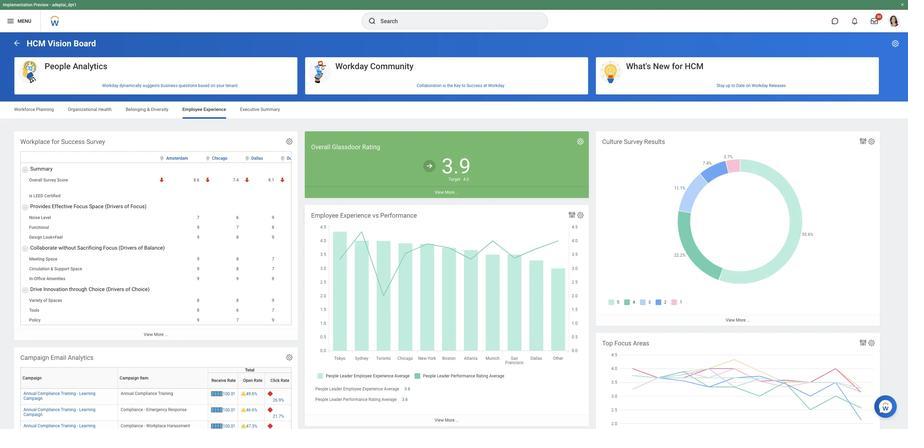 Task type: describe. For each thing, give the bounding box(es) containing it.
drive
[[30, 286, 42, 293]]

questions
[[179, 83, 197, 88]]

2 annual compliance training - learning campaign from the top
[[24, 407, 95, 417]]

3.9 main content
[[0, 32, 908, 429]]

annual compliance training element
[[121, 390, 173, 396]]

2 vertical spatial focus
[[614, 340, 632, 347]]

tab list inside 3.9 main content
[[7, 102, 901, 119]]

design look+feel
[[29, 235, 63, 240]]

& for circulation
[[51, 267, 53, 272]]

date
[[736, 83, 745, 88]]

chicago
[[212, 156, 228, 161]]

board
[[74, 39, 96, 48]]

balance)
[[144, 245, 165, 251]]

emergency
[[146, 407, 167, 412]]

& for belonging
[[147, 107, 150, 112]]

variety
[[29, 298, 42, 303]]

receive rate button
[[210, 367, 240, 388]]

configure workplace for success survey image
[[286, 138, 293, 145]]

collapse image
[[22, 286, 26, 295]]

location image for dubai
[[280, 156, 286, 161]]

collapse image for summary
[[22, 166, 26, 174]]

space for support
[[70, 267, 82, 272]]

is inside workplace for success survey element
[[29, 194, 32, 198]]

view more ... for culture survey results
[[726, 318, 750, 323]]

menu button
[[0, 10, 40, 32]]

key
[[454, 83, 461, 88]]

preview
[[34, 2, 49, 7]]

diversity
[[151, 107, 168, 112]]

culture
[[602, 138, 622, 145]]

for inside button
[[672, 61, 683, 71]]

rate for receive rate
[[227, 378, 236, 383]]

what's new for hcm
[[626, 61, 704, 71]]

configure and view chart data image for employee experience vs performance
[[568, 211, 576, 219]]

100.0% button for 49.6%
[[223, 391, 237, 397]]

space for focus
[[89, 203, 104, 210]]

collaboration is the key to success at workday link
[[305, 80, 588, 91]]

chicago link
[[212, 155, 228, 161]]

tools
[[29, 308, 39, 313]]

menu banner
[[0, 0, 908, 32]]

justify image
[[6, 17, 15, 25]]

experience for employee experience
[[204, 107, 226, 112]]

choice)
[[132, 286, 150, 293]]

view more ... link for employee experience vs performance
[[305, 415, 589, 426]]

campaign item button
[[120, 365, 211, 391]]

workday inside button
[[335, 61, 368, 71]]

adeptai_dpt1
[[52, 2, 77, 7]]

effective
[[52, 203, 72, 210]]

circulation
[[29, 267, 50, 272]]

learning for annual compliance training
[[79, 391, 95, 396]]

of right variety
[[43, 298, 47, 303]]

30 button
[[867, 13, 883, 29]]

49.6% button
[[246, 391, 258, 397]]

certified
[[44, 194, 60, 198]]

leed
[[33, 194, 43, 198]]

1 horizontal spatial survey
[[86, 138, 105, 145]]

previous page image
[[13, 39, 21, 47]]

0 vertical spatial is
[[443, 83, 446, 88]]

people for people analytics
[[45, 61, 71, 71]]

workplace for success survey
[[20, 138, 105, 145]]

workday dynamically suggests business questions based on your tenant
[[102, 83, 238, 88]]

survey for overall survey score
[[43, 178, 56, 183]]

collaboration
[[417, 83, 442, 88]]

click rate
[[270, 378, 289, 383]]

the
[[447, 83, 453, 88]]

support
[[54, 267, 69, 272]]

vision
[[48, 39, 71, 48]]

collaboration is the key to success at workday
[[417, 83, 504, 88]]

overall for 8.6
[[29, 178, 42, 183]]

0 vertical spatial workplace
[[20, 138, 50, 145]]

leader for performance
[[329, 397, 342, 402]]

2 on from the left
[[746, 83, 751, 88]]

6 for circulation & support space
[[307, 267, 309, 272]]

rate for open rate
[[254, 378, 263, 383]]

implementation preview -   adeptai_dpt1
[[3, 2, 77, 7]]

top
[[602, 340, 613, 347]]

view more ... link for workplace for success survey
[[14, 329, 298, 340]]

more for employee experience vs performance
[[445, 418, 455, 423]]

deteriorating image for 7.4
[[205, 177, 210, 183]]

learning for compliance - workplace harassment
[[79, 424, 95, 429]]

2 to from the left
[[732, 83, 735, 88]]

glassdoor
[[332, 143, 361, 151]]

average for people leader performance rating average
[[382, 397, 397, 402]]

open rate button
[[240, 365, 267, 386]]

compliance - workplace harassment
[[121, 424, 190, 429]]

look+feel
[[43, 235, 63, 240]]

policy
[[29, 318, 41, 323]]

annual compliance training
[[121, 391, 173, 396]]

100.0% for 47.3%
[[223, 424, 236, 429]]

dubai link
[[287, 155, 298, 161]]

of for focus)
[[124, 203, 129, 210]]

1 horizontal spatial focus
[[103, 245, 117, 251]]

(drivers for space
[[105, 203, 123, 210]]

people analytics
[[45, 61, 107, 71]]

email
[[51, 354, 66, 361]]

employee experience vs performance element
[[305, 205, 589, 426]]

1 to from the left
[[462, 83, 466, 88]]

target
[[448, 177, 460, 182]]

location image for dallas
[[244, 156, 250, 161]]

of for balance)
[[138, 245, 143, 251]]

annual compliance training - learning campaign link for annual compliance training
[[24, 390, 95, 401]]

compliance - workplace harassment element
[[121, 422, 190, 429]]

location image for amsterdam
[[159, 156, 165, 161]]

executive summary
[[240, 107, 280, 112]]

configure image
[[577, 138, 584, 145]]

collaborate
[[30, 245, 57, 251]]

of for choice)
[[125, 286, 130, 293]]

26.9% button
[[273, 398, 285, 403]]

26.9%
[[273, 398, 284, 403]]

provides
[[30, 203, 51, 210]]

noise level
[[29, 215, 51, 220]]

1 on from the left
[[211, 83, 215, 88]]

focus)
[[130, 203, 147, 210]]

workday community
[[335, 61, 414, 71]]

culture survey results element
[[596, 131, 880, 326]]

2 annual compliance training - learning campaign link from the top
[[24, 406, 95, 417]]

deteriorating image for 8.6
[[159, 177, 164, 183]]

dubai
[[287, 156, 298, 161]]

search image
[[368, 17, 376, 25]]

amsterdam link
[[166, 155, 188, 161]]

0 vertical spatial hcm
[[27, 39, 46, 48]]

8.1
[[268, 178, 274, 183]]

item
[[140, 376, 148, 381]]

deteriorating image
[[280, 177, 285, 183]]

3.9
[[442, 154, 471, 179]]

at
[[484, 83, 487, 88]]

deteriorating element containing 8.1
[[244, 177, 274, 183]]

workday community button
[[305, 57, 588, 84]]

functional
[[29, 225, 49, 230]]

is leed certified
[[29, 194, 60, 198]]

100.0% for 46.6%
[[223, 408, 236, 413]]

47.3% button
[[246, 424, 258, 429]]

circulation & support space
[[29, 267, 82, 272]]

open rate
[[243, 378, 263, 383]]

innovation
[[43, 286, 68, 293]]

0 horizontal spatial for
[[52, 138, 60, 145]]

2 vertical spatial experience
[[363, 387, 383, 392]]

30
[[877, 15, 881, 19]]

0 vertical spatial rating
[[362, 143, 380, 151]]

overall glassdoor rating
[[311, 143, 380, 151]]

collaborate without sacrificing focus (drivers of balance)
[[30, 245, 165, 251]]

based
[[198, 83, 210, 88]]

annual for 46.6%
[[24, 407, 37, 412]]

what's new for hcm button
[[596, 57, 879, 84]]

0 horizontal spatial performance
[[343, 397, 368, 402]]

annual compliance training - learning campaign for annual
[[24, 391, 95, 401]]

close environment banner image
[[900, 2, 905, 7]]

compliance - emergency response
[[121, 407, 187, 412]]

employee experience
[[182, 107, 226, 112]]

meeting space
[[29, 257, 57, 262]]

health
[[98, 107, 112, 112]]

0 horizontal spatial focus
[[74, 203, 88, 210]]

0 horizontal spatial space
[[46, 257, 57, 262]]

planning
[[36, 107, 54, 112]]

collapse image for provides effective focus space (drivers of focus)
[[22, 203, 26, 212]]



Task type: locate. For each thing, give the bounding box(es) containing it.
space
[[89, 203, 104, 210], [46, 257, 57, 262], [70, 267, 82, 272]]

people analytics button
[[14, 57, 297, 84]]

annual for 49.6%
[[24, 391, 37, 396]]

stay up to date on workday releases link
[[596, 80, 879, 91]]

click
[[270, 378, 280, 383]]

... inside workplace for success survey element
[[165, 332, 168, 337]]

2 learning from the top
[[79, 407, 95, 412]]

location image left amsterdam
[[159, 156, 165, 161]]

7.8
[[303, 178, 309, 183]]

- inside menu "banner"
[[50, 2, 51, 7]]

training for 46.6%
[[61, 407, 76, 412]]

experience for employee experience vs performance
[[340, 212, 371, 219]]

2 rate from the left
[[254, 378, 263, 383]]

view more ... link inside workplace for success survey element
[[14, 329, 298, 340]]

more for culture survey results
[[736, 318, 746, 323]]

hcm
[[27, 39, 46, 48], [685, 61, 704, 71]]

analytics inside button
[[73, 61, 107, 71]]

0 horizontal spatial deteriorating image
[[159, 177, 164, 183]]

1 vertical spatial 100.0% button
[[223, 407, 237, 413]]

annual compliance training - learning campaign for compliance
[[24, 424, 95, 429]]

rate for click rate
[[281, 378, 289, 383]]

training
[[61, 391, 76, 396], [158, 391, 173, 396], [61, 407, 76, 412], [61, 424, 76, 429]]

3.6 button for people leader performance rating average
[[402, 397, 409, 403]]

3 100.0% button from the top
[[223, 424, 237, 429]]

1 horizontal spatial employee
[[311, 212, 339, 219]]

variety of spaces
[[29, 298, 62, 303]]

profile logan mcneil image
[[889, 15, 900, 28]]

to
[[462, 83, 466, 88], [732, 83, 735, 88]]

overall inside workplace for success survey element
[[29, 178, 42, 183]]

0 horizontal spatial to
[[462, 83, 466, 88]]

organizational health
[[68, 107, 112, 112]]

100.0% button for 46.6%
[[223, 407, 237, 413]]

location image
[[244, 156, 250, 161], [280, 156, 286, 161]]

1 vertical spatial performance
[[343, 397, 368, 402]]

deteriorating image
[[159, 177, 164, 183], [205, 177, 210, 183], [244, 177, 250, 183]]

1 horizontal spatial on
[[746, 83, 751, 88]]

in-office amenities
[[29, 276, 65, 281]]

people for people leader performance rating average
[[315, 397, 328, 402]]

3 collapse image from the top
[[22, 245, 26, 253]]

collapse image
[[22, 166, 26, 174], [22, 203, 26, 212], [22, 245, 26, 253]]

0 horizontal spatial survey
[[43, 178, 56, 183]]

3 learning from the top
[[79, 424, 95, 429]]

3 deteriorating element from the left
[[244, 177, 274, 183]]

deteriorating image for 8.1
[[244, 177, 250, 183]]

0 vertical spatial performance
[[380, 212, 417, 219]]

on right date
[[746, 83, 751, 88]]

workday dynamically suggests business questions based on your tenant link
[[14, 80, 297, 91]]

rating
[[362, 143, 380, 151], [369, 397, 381, 402]]

configure employee experience vs performance image
[[577, 211, 584, 219]]

2 vertical spatial configure and view chart data image
[[859, 339, 867, 347]]

1 100.0% button from the top
[[223, 391, 237, 397]]

top focus areas
[[602, 340, 649, 347]]

1 horizontal spatial &
[[147, 107, 150, 112]]

1 horizontal spatial location image
[[205, 156, 211, 161]]

stay
[[717, 83, 725, 88]]

rate inside button
[[254, 378, 263, 383]]

2 100.0% from the top
[[223, 408, 236, 413]]

your
[[216, 83, 225, 88]]

1 vertical spatial employee
[[311, 212, 339, 219]]

annual for 47.3%
[[24, 424, 37, 429]]

2 leader from the top
[[329, 397, 342, 402]]

location image left dubai
[[280, 156, 286, 161]]

2 location image from the left
[[280, 156, 286, 161]]

3 100.0% from the top
[[223, 424, 236, 429]]

top focus areas element
[[596, 333, 880, 429]]

view more ... for employee experience vs performance
[[435, 418, 459, 423]]

1 vertical spatial summary
[[30, 166, 53, 172]]

1 vertical spatial 100.0%
[[223, 408, 236, 413]]

1 learning from the top
[[79, 391, 95, 396]]

Search Workday  search field
[[381, 13, 533, 29]]

view inside culture survey results element
[[726, 318, 735, 323]]

analytics
[[73, 61, 107, 71], [68, 354, 94, 361]]

inbox large image
[[871, 18, 878, 25]]

3.6 button for people leader employee experience average
[[404, 386, 411, 392]]

tenant
[[226, 83, 238, 88]]

rate right receive
[[227, 378, 236, 383]]

overall left glassdoor
[[311, 143, 330, 151]]

& left support
[[51, 267, 53, 272]]

1 vertical spatial hcm
[[685, 61, 704, 71]]

space right support
[[70, 267, 82, 272]]

0 horizontal spatial employee
[[182, 107, 202, 112]]

2 100.0% button from the top
[[223, 407, 237, 413]]

people leader employee experience average
[[315, 387, 399, 392]]

survey for culture survey results
[[624, 138, 643, 145]]

100.0% left 46.6%
[[223, 408, 236, 413]]

deteriorating image right 7.4
[[244, 177, 250, 183]]

focus right the effective
[[74, 203, 88, 210]]

2 horizontal spatial rate
[[281, 378, 289, 383]]

1 vertical spatial experience
[[340, 212, 371, 219]]

stay up to date on workday releases
[[717, 83, 786, 88]]

location image
[[159, 156, 165, 161], [205, 156, 211, 161]]

overall up "leed"
[[29, 178, 42, 183]]

0 vertical spatial leader
[[329, 387, 342, 392]]

workplace for success survey element
[[14, 131, 804, 340]]

0 vertical spatial people
[[45, 61, 71, 71]]

in-
[[29, 276, 34, 281]]

collapse image for collaborate without sacrificing focus (drivers of balance)
[[22, 245, 26, 253]]

2 deteriorating image from the left
[[205, 177, 210, 183]]

0 vertical spatial experience
[[204, 107, 226, 112]]

total
[[245, 368, 254, 373]]

2 deteriorating element from the left
[[205, 177, 239, 183]]

46.6% button
[[246, 407, 258, 413]]

deteriorating element containing 8.6
[[159, 177, 199, 183]]

success down organizational
[[61, 138, 85, 145]]

100.0% button
[[223, 391, 237, 397], [223, 407, 237, 413], [223, 424, 237, 429]]

0 vertical spatial collapse image
[[22, 166, 26, 174]]

0 vertical spatial configure and view chart data image
[[859, 137, 867, 145]]

(drivers left focus) in the top of the page
[[105, 203, 123, 210]]

0 vertical spatial focus
[[74, 203, 88, 210]]

100.0% for 49.6%
[[223, 392, 236, 397]]

level
[[41, 215, 51, 220]]

space up circulation & support space
[[46, 257, 57, 262]]

summary right executive on the left of page
[[261, 107, 280, 112]]

compliance
[[38, 391, 60, 396], [135, 391, 157, 396], [38, 407, 60, 412], [121, 407, 143, 412], [38, 424, 60, 429], [121, 424, 143, 429]]

for down planning
[[52, 138, 60, 145]]

1 horizontal spatial rate
[[254, 378, 263, 383]]

analytics up campaign button
[[68, 354, 94, 361]]

1 100.0% from the top
[[223, 392, 236, 397]]

1 collapse image from the top
[[22, 166, 26, 174]]

3 deteriorating image from the left
[[244, 177, 250, 183]]

1 horizontal spatial is
[[443, 83, 446, 88]]

dallas
[[251, 156, 263, 161]]

employee for employee experience vs performance
[[311, 212, 339, 219]]

dallas link
[[251, 155, 263, 161]]

executive
[[240, 107, 259, 112]]

workforce planning
[[14, 107, 54, 112]]

amsterdam
[[166, 156, 188, 161]]

view more ... for workplace for success survey
[[144, 332, 168, 337]]

100.0% down receive rate
[[223, 392, 236, 397]]

1 vertical spatial configure and view chart data image
[[568, 211, 576, 219]]

people inside people analytics button
[[45, 61, 71, 71]]

configure and view chart data image left configure top focus areas icon on the bottom right
[[859, 339, 867, 347]]

location image left the chicago at the top of page
[[205, 156, 211, 161]]

hcm inside button
[[685, 61, 704, 71]]

view for workplace for success survey
[[144, 332, 153, 337]]

3 annual compliance training - learning campaign from the top
[[24, 424, 95, 429]]

experience
[[204, 107, 226, 112], [340, 212, 371, 219], [363, 387, 383, 392]]

4 deteriorating element from the left
[[280, 177, 309, 183]]

people
[[45, 61, 71, 71], [315, 387, 328, 392], [315, 397, 328, 402]]

2 vertical spatial annual compliance training - learning campaign
[[24, 424, 95, 429]]

1 horizontal spatial for
[[672, 61, 683, 71]]

2 vertical spatial 100.0%
[[223, 424, 236, 429]]

tab list containing workforce planning
[[7, 102, 901, 119]]

view inside employee experience vs performance element
[[435, 418, 444, 423]]

leader up people leader performance rating average
[[329, 387, 342, 392]]

configure top focus areas image
[[868, 339, 876, 347]]

average for people leader employee experience average
[[384, 387, 399, 392]]

suggests
[[143, 83, 160, 88]]

0 horizontal spatial &
[[51, 267, 53, 272]]

& left diversity
[[147, 107, 150, 112]]

1 horizontal spatial success
[[467, 83, 482, 88]]

... for culture survey results
[[747, 318, 750, 323]]

3.6 for people leader employee experience average
[[404, 387, 410, 392]]

provides effective focus space (drivers of focus)
[[30, 203, 147, 210]]

21.7% button
[[273, 414, 285, 419]]

performance right "vs" in the left of the page
[[380, 212, 417, 219]]

0 vertical spatial 100.0%
[[223, 392, 236, 397]]

survey right culture
[[624, 138, 643, 145]]

experience up people leader performance rating average
[[363, 387, 383, 392]]

view for employee experience vs performance
[[435, 418, 444, 423]]

focus right sacrificing
[[103, 245, 117, 251]]

1 horizontal spatial hcm
[[685, 61, 704, 71]]

(drivers for choice
[[106, 286, 124, 293]]

deteriorating element
[[159, 177, 199, 183], [205, 177, 239, 183], [244, 177, 274, 183], [280, 177, 309, 183]]

3 rate from the left
[[281, 378, 289, 383]]

people for people leader employee experience average
[[315, 387, 328, 392]]

100.0% button left 47.3%
[[223, 424, 237, 429]]

configure and view chart data image left configure employee experience vs performance icon at the right of the page
[[568, 211, 576, 219]]

more inside employee experience vs performance element
[[445, 418, 455, 423]]

1 vertical spatial &
[[51, 267, 53, 272]]

1 vertical spatial for
[[52, 138, 60, 145]]

0 vertical spatial 3.6
[[404, 387, 410, 392]]

for right new
[[672, 61, 683, 71]]

hcm right new
[[685, 61, 704, 71]]

& inside workplace for success survey element
[[51, 267, 53, 272]]

rate inside button
[[227, 378, 236, 383]]

0 vertical spatial overall
[[311, 143, 330, 151]]

view more ...
[[435, 190, 459, 195], [726, 318, 750, 323], [144, 332, 168, 337], [435, 418, 459, 423]]

harassment
[[167, 424, 190, 429]]

performance down people leader employee experience average
[[343, 397, 368, 402]]

0 vertical spatial success
[[467, 83, 482, 88]]

2 vertical spatial (drivers
[[106, 286, 124, 293]]

training for 47.3%
[[61, 424, 76, 429]]

1 rate from the left
[[227, 378, 236, 383]]

of left 'balance)'
[[138, 245, 143, 251]]

0 horizontal spatial workplace
[[20, 138, 50, 145]]

0 vertical spatial 100.0% button
[[223, 391, 237, 397]]

1 vertical spatial is
[[29, 194, 32, 198]]

success left at
[[467, 83, 482, 88]]

focus right top
[[614, 340, 632, 347]]

0 horizontal spatial rate
[[227, 378, 236, 383]]

leader down people leader employee experience average
[[329, 397, 342, 402]]

annual compliance training - learning campaign link for compliance - workplace harassment
[[24, 422, 95, 429]]

tab list
[[7, 102, 901, 119]]

2 location image from the left
[[205, 156, 211, 161]]

1 vertical spatial annual compliance training - learning campaign
[[24, 407, 95, 417]]

2 vertical spatial 100.0% button
[[223, 424, 237, 429]]

1 vertical spatial overall
[[29, 178, 42, 183]]

0 horizontal spatial location image
[[159, 156, 165, 161]]

campaign
[[20, 354, 49, 361], [22, 376, 42, 381], [120, 376, 139, 381], [24, 396, 43, 401], [24, 412, 43, 417], [24, 429, 43, 429]]

open
[[243, 378, 253, 383]]

average
[[384, 387, 399, 392], [382, 397, 397, 402]]

100.0% left 47.3%
[[223, 424, 236, 429]]

1 vertical spatial 3.6 button
[[402, 397, 409, 403]]

on left 'your'
[[211, 83, 215, 88]]

culture survey results
[[602, 138, 665, 145]]

employee inside tab list
[[182, 107, 202, 112]]

rate right the click at bottom left
[[281, 378, 289, 383]]

2 vertical spatial annual compliance training - learning campaign link
[[24, 422, 95, 429]]

sacrificing
[[77, 245, 102, 251]]

configure campaign email analytics image
[[286, 354, 293, 361]]

employee experience vs performance
[[311, 212, 417, 219]]

configure culture survey results image
[[868, 138, 876, 145]]

hcm right previous page image
[[27, 39, 46, 48]]

0 horizontal spatial summary
[[30, 166, 53, 172]]

1 vertical spatial leader
[[329, 397, 342, 402]]

2 horizontal spatial employee
[[343, 387, 361, 392]]

campaign email analytics element
[[14, 347, 298, 429]]

2 vertical spatial collapse image
[[22, 245, 26, 253]]

neutral good image
[[423, 160, 436, 173]]

more inside culture survey results element
[[736, 318, 746, 323]]

0 vertical spatial analytics
[[73, 61, 107, 71]]

experience inside tab list
[[204, 107, 226, 112]]

of left focus) in the top of the page
[[124, 203, 129, 210]]

deteriorating element down dallas
[[244, 177, 274, 183]]

score
[[57, 178, 68, 183]]

2 vertical spatial learning
[[79, 424, 95, 429]]

view more ... inside employee experience vs performance element
[[435, 418, 459, 423]]

0 horizontal spatial hcm
[[27, 39, 46, 48]]

0 vertical spatial &
[[147, 107, 150, 112]]

configure and view chart data image for top focus areas
[[859, 339, 867, 347]]

compliance - emergency response element
[[121, 406, 187, 412]]

spaces
[[48, 298, 62, 303]]

0 vertical spatial space
[[89, 203, 104, 210]]

0 vertical spatial average
[[384, 387, 399, 392]]

workforce
[[14, 107, 35, 112]]

1 horizontal spatial location image
[[280, 156, 286, 161]]

1 vertical spatial focus
[[103, 245, 117, 251]]

100.0% button left 46.6%
[[223, 407, 237, 413]]

view more ... link for culture survey results
[[596, 314, 880, 326]]

2 collapse image from the top
[[22, 203, 26, 212]]

choice
[[89, 286, 105, 293]]

location image for chicago
[[205, 156, 211, 161]]

configure and view chart data image left configure culture survey results icon
[[859, 137, 867, 145]]

... for workplace for success survey
[[165, 332, 168, 337]]

0 vertical spatial learning
[[79, 391, 95, 396]]

workplace down workforce planning
[[20, 138, 50, 145]]

results
[[644, 138, 665, 145]]

for
[[672, 61, 683, 71], [52, 138, 60, 145]]

configure and view chart data image
[[859, 137, 867, 145], [568, 211, 576, 219], [859, 339, 867, 347]]

1 vertical spatial analytics
[[68, 354, 94, 361]]

1 leader from the top
[[329, 387, 342, 392]]

annual
[[24, 391, 37, 396], [121, 391, 134, 396], [24, 407, 37, 412], [24, 424, 37, 429]]

1 vertical spatial learning
[[79, 407, 95, 412]]

1 horizontal spatial deteriorating image
[[205, 177, 210, 183]]

1 vertical spatial success
[[61, 138, 85, 145]]

0 vertical spatial (drivers
[[105, 203, 123, 210]]

(drivers left 'balance)'
[[119, 245, 137, 251]]

experience down 'your'
[[204, 107, 226, 112]]

0 horizontal spatial location image
[[244, 156, 250, 161]]

46.6%
[[246, 408, 257, 413]]

leader for employee
[[329, 387, 342, 392]]

view more ... inside culture survey results element
[[726, 318, 750, 323]]

1 location image from the left
[[159, 156, 165, 161]]

without
[[58, 245, 76, 251]]

1 horizontal spatial space
[[70, 267, 82, 272]]

space right the effective
[[89, 203, 104, 210]]

8.6
[[194, 178, 199, 183]]

& inside tab list
[[147, 107, 150, 112]]

1 location image from the left
[[244, 156, 250, 161]]

1 vertical spatial rating
[[369, 397, 381, 402]]

dynamically
[[119, 83, 142, 88]]

rating inside employee experience vs performance element
[[369, 397, 381, 402]]

office
[[34, 276, 45, 281]]

is left the
[[443, 83, 446, 88]]

...
[[456, 190, 459, 195], [747, 318, 750, 323], [165, 332, 168, 337], [456, 418, 459, 423]]

survey down organizational health
[[86, 138, 105, 145]]

survey left score
[[43, 178, 56, 183]]

0 vertical spatial for
[[672, 61, 683, 71]]

to right up on the top right
[[732, 83, 735, 88]]

deteriorating element down the chicago at the top of page
[[205, 177, 239, 183]]

4.0
[[463, 177, 469, 182]]

more
[[445, 190, 455, 195], [736, 318, 746, 323], [154, 332, 164, 337], [445, 418, 455, 423]]

... inside culture survey results element
[[747, 318, 750, 323]]

100.0% button down receive rate
[[223, 391, 237, 397]]

... inside employee experience vs performance element
[[456, 418, 459, 423]]

(drivers right choice
[[106, 286, 124, 293]]

1 annual compliance training - learning campaign link from the top
[[24, 390, 95, 401]]

deteriorating image right 8.6
[[205, 177, 210, 183]]

3.6 for people leader performance rating average
[[402, 397, 408, 402]]

analytics down board
[[73, 61, 107, 71]]

deteriorating element down dubai
[[280, 177, 309, 183]]

2 horizontal spatial space
[[89, 203, 104, 210]]

rating down people leader employee experience average
[[369, 397, 381, 402]]

3 annual compliance training - learning campaign link from the top
[[24, 422, 95, 429]]

view more ... inside workplace for success survey element
[[144, 332, 168, 337]]

deteriorating element down amsterdam
[[159, 177, 199, 183]]

view for culture survey results
[[726, 318, 735, 323]]

overall for 3.9
[[311, 143, 330, 151]]

1 vertical spatial collapse image
[[22, 203, 26, 212]]

workplace inside campaign email analytics element
[[146, 424, 166, 429]]

6 for variety of spaces
[[307, 298, 309, 303]]

receive
[[211, 378, 226, 383]]

configure and view chart data image for culture survey results
[[859, 137, 867, 145]]

deteriorating image left 8.6
[[159, 177, 164, 183]]

new
[[653, 61, 670, 71]]

0 horizontal spatial overall
[[29, 178, 42, 183]]

more for workplace for success survey
[[154, 332, 164, 337]]

0 vertical spatial annual compliance training - learning campaign link
[[24, 390, 95, 401]]

of left the choice) on the bottom of the page
[[125, 286, 130, 293]]

2 vertical spatial people
[[315, 397, 328, 402]]

1 horizontal spatial to
[[732, 83, 735, 88]]

1 horizontal spatial overall
[[311, 143, 330, 151]]

rating right glassdoor
[[362, 143, 380, 151]]

1 annual compliance training - learning campaign from the top
[[24, 391, 95, 401]]

&
[[147, 107, 150, 112], [51, 267, 53, 272]]

summary inside tab list
[[261, 107, 280, 112]]

(drivers for focus
[[119, 245, 137, 251]]

employee for employee experience
[[182, 107, 202, 112]]

summary up overall survey score
[[30, 166, 53, 172]]

location image left dallas
[[244, 156, 250, 161]]

performance
[[380, 212, 417, 219], [343, 397, 368, 402]]

is left "leed"
[[29, 194, 32, 198]]

9
[[272, 215, 274, 220], [197, 225, 199, 230], [307, 225, 309, 230], [197, 235, 199, 240], [272, 235, 274, 240], [307, 235, 309, 240], [197, 257, 199, 262], [307, 257, 309, 262], [197, 267, 199, 272], [197, 276, 199, 281], [236, 276, 239, 281], [307, 276, 309, 281], [272, 298, 274, 303], [197, 318, 199, 323], [272, 318, 274, 323], [307, 318, 309, 323]]

1 vertical spatial people
[[315, 387, 328, 392]]

view inside workplace for success survey element
[[144, 332, 153, 337]]

experience left "vs" in the left of the page
[[340, 212, 371, 219]]

business
[[161, 83, 178, 88]]

0 vertical spatial annual compliance training - learning campaign
[[24, 391, 95, 401]]

training for 49.6%
[[61, 391, 76, 396]]

1 horizontal spatial summary
[[261, 107, 280, 112]]

0 vertical spatial summary
[[261, 107, 280, 112]]

0 horizontal spatial on
[[211, 83, 215, 88]]

1 vertical spatial average
[[382, 397, 397, 402]]

6 for tools
[[307, 308, 309, 313]]

2 vertical spatial space
[[70, 267, 82, 272]]

0 vertical spatial employee
[[182, 107, 202, 112]]

rate right open
[[254, 378, 263, 383]]

deteriorating element containing 7.4
[[205, 177, 239, 183]]

... for employee experience vs performance
[[456, 418, 459, 423]]

more inside workplace for success survey element
[[154, 332, 164, 337]]

through
[[69, 286, 87, 293]]

100.0% button for 47.3%
[[223, 424, 237, 429]]

notifications large image
[[851, 18, 858, 25]]

1 deteriorating element from the left
[[159, 177, 199, 183]]

belonging & diversity
[[126, 107, 168, 112]]

configure this page image
[[891, 39, 900, 48]]

1 deteriorating image from the left
[[159, 177, 164, 183]]

summary inside workplace for success survey element
[[30, 166, 53, 172]]

0 horizontal spatial success
[[61, 138, 85, 145]]

deteriorating element containing 7.8
[[280, 177, 309, 183]]

1 vertical spatial (drivers
[[119, 245, 137, 251]]

to right key
[[462, 83, 466, 88]]

1 horizontal spatial workplace
[[146, 424, 166, 429]]

workplace down emergency
[[146, 424, 166, 429]]

1 horizontal spatial performance
[[380, 212, 417, 219]]

summary
[[261, 107, 280, 112], [30, 166, 53, 172]]



Task type: vqa. For each thing, say whether or not it's contained in the screenshot.


